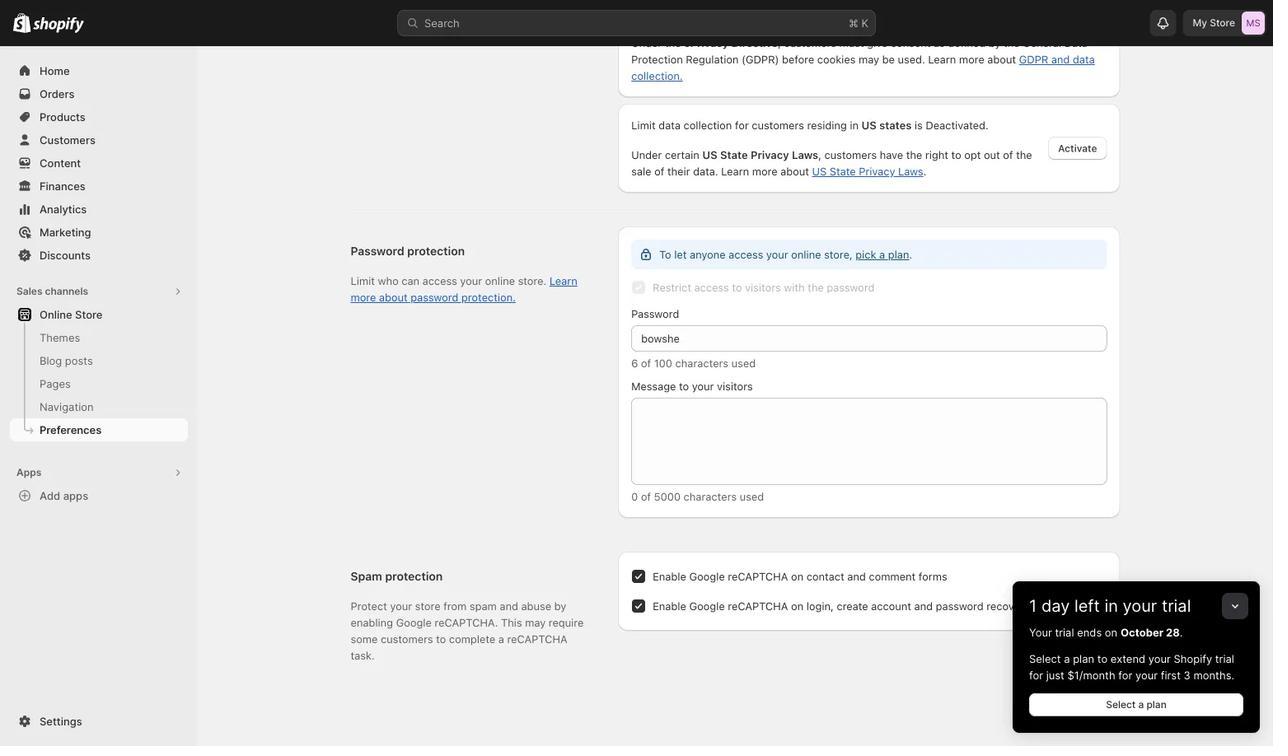 Task type: locate. For each thing, give the bounding box(es) containing it.
trial up months.
[[1216, 653, 1235, 666]]

posts
[[65, 354, 93, 367]]

1 vertical spatial plan
[[1147, 699, 1167, 711]]

1 vertical spatial trial
[[1055, 626, 1074, 639]]

0 vertical spatial your
[[1123, 596, 1158, 617]]

1 horizontal spatial for
[[1119, 669, 1133, 682]]

navigation link
[[10, 396, 188, 419]]

⌘ k
[[849, 16, 869, 29]]

orders link
[[10, 82, 188, 106]]

28
[[1166, 626, 1180, 639]]

a inside select a plan link
[[1139, 699, 1144, 711]]

my store image
[[1242, 12, 1265, 35]]

your up october
[[1123, 596, 1158, 617]]

products
[[40, 110, 86, 123]]

select a plan
[[1106, 699, 1167, 711]]

0 vertical spatial store
[[1210, 17, 1236, 29]]

sales channels button
[[10, 280, 188, 303]]

search
[[425, 16, 460, 29]]

1 vertical spatial select
[[1106, 699, 1136, 711]]

my store
[[1193, 17, 1236, 29]]

just
[[1047, 669, 1065, 682]]

customers link
[[10, 129, 188, 152]]

trial up 28
[[1162, 596, 1191, 617]]

plan up $1/month
[[1073, 653, 1095, 666]]

1 for from the left
[[1030, 669, 1044, 682]]

apps
[[63, 490, 88, 502]]

0 vertical spatial trial
[[1162, 596, 1191, 617]]

ends
[[1077, 626, 1102, 639]]

select for select a plan
[[1106, 699, 1136, 711]]

1 horizontal spatial store
[[1210, 17, 1236, 29]]

home
[[40, 64, 70, 77]]

trial
[[1162, 596, 1191, 617], [1055, 626, 1074, 639], [1216, 653, 1235, 666]]

for down extend
[[1119, 669, 1133, 682]]

2 vertical spatial trial
[[1216, 653, 1235, 666]]

your
[[1030, 626, 1052, 639]]

2 horizontal spatial trial
[[1216, 653, 1235, 666]]

trial right your on the bottom right of the page
[[1055, 626, 1074, 639]]

months.
[[1194, 669, 1235, 682]]

1 horizontal spatial trial
[[1162, 596, 1191, 617]]

0 horizontal spatial select
[[1030, 653, 1061, 666]]

a up the just
[[1064, 653, 1070, 666]]

for
[[1030, 669, 1044, 682], [1119, 669, 1133, 682]]

store right my in the top of the page
[[1210, 17, 1236, 29]]

first
[[1161, 669, 1181, 682]]

1 horizontal spatial plan
[[1147, 699, 1167, 711]]

select inside select a plan to extend your shopify trial for just $1/month for your first 3 months.
[[1030, 653, 1061, 666]]

apps button
[[10, 462, 188, 485]]

shopify image
[[13, 13, 31, 33], [33, 17, 84, 33]]

select inside select a plan link
[[1106, 699, 1136, 711]]

1 vertical spatial a
[[1139, 699, 1144, 711]]

⌘
[[849, 16, 859, 29]]

content
[[40, 157, 81, 169]]

1 vertical spatial store
[[75, 308, 103, 321]]

plan
[[1073, 653, 1095, 666], [1147, 699, 1167, 711]]

orders
[[40, 87, 75, 100]]

2 for from the left
[[1119, 669, 1133, 682]]

1 vertical spatial your
[[1149, 653, 1171, 666]]

0 vertical spatial a
[[1064, 653, 1070, 666]]

select
[[1030, 653, 1061, 666], [1106, 699, 1136, 711]]

1 horizontal spatial a
[[1139, 699, 1144, 711]]

$1/month
[[1068, 669, 1116, 682]]

a
[[1064, 653, 1070, 666], [1139, 699, 1144, 711]]

left
[[1075, 596, 1100, 617]]

2 vertical spatial your
[[1136, 669, 1158, 682]]

channels
[[45, 286, 88, 298]]

pages link
[[10, 373, 188, 396]]

plan inside select a plan to extend your shopify trial for just $1/month for your first 3 months.
[[1073, 653, 1095, 666]]

0 horizontal spatial store
[[75, 308, 103, 321]]

select a plan to extend your shopify trial for just $1/month for your first 3 months.
[[1030, 653, 1235, 682]]

store
[[1210, 17, 1236, 29], [75, 308, 103, 321]]

a inside select a plan to extend your shopify trial for just $1/month for your first 3 months.
[[1064, 653, 1070, 666]]

in
[[1105, 596, 1118, 617]]

for left the just
[[1030, 669, 1044, 682]]

0 vertical spatial select
[[1030, 653, 1061, 666]]

trial inside dropdown button
[[1162, 596, 1191, 617]]

blog posts
[[40, 354, 93, 367]]

0 horizontal spatial plan
[[1073, 653, 1095, 666]]

0 vertical spatial plan
[[1073, 653, 1095, 666]]

1 horizontal spatial select
[[1106, 699, 1136, 711]]

3
[[1184, 669, 1191, 682]]

a down select a plan to extend your shopify trial for just $1/month for your first 3 months. on the bottom right of the page
[[1139, 699, 1144, 711]]

select down select a plan to extend your shopify trial for just $1/month for your first 3 months. on the bottom right of the page
[[1106, 699, 1136, 711]]

your left first
[[1136, 669, 1158, 682]]

to
[[1098, 653, 1108, 666]]

0 horizontal spatial a
[[1064, 653, 1070, 666]]

analytics
[[40, 203, 87, 216]]

analytics link
[[10, 198, 188, 221]]

your up first
[[1149, 653, 1171, 666]]

themes
[[40, 331, 80, 344]]

marketing
[[40, 226, 91, 239]]

plan down first
[[1147, 699, 1167, 711]]

blog posts link
[[10, 349, 188, 373]]

0 horizontal spatial for
[[1030, 669, 1044, 682]]

your
[[1123, 596, 1158, 617], [1149, 653, 1171, 666], [1136, 669, 1158, 682]]

themes link
[[10, 326, 188, 349]]

preferences link
[[10, 419, 188, 442]]

store down sales channels button
[[75, 308, 103, 321]]

discounts link
[[10, 244, 188, 267]]

add apps
[[40, 490, 88, 502]]

select up the just
[[1030, 653, 1061, 666]]

content link
[[10, 152, 188, 175]]

customers
[[40, 134, 96, 146]]



Task type: vqa. For each thing, say whether or not it's contained in the screenshot.
plan associated with Select a plan
yes



Task type: describe. For each thing, give the bounding box(es) containing it.
extend
[[1111, 653, 1146, 666]]

sales channels
[[16, 286, 88, 298]]

discounts
[[40, 249, 91, 262]]

finances link
[[10, 175, 188, 198]]

home link
[[10, 59, 188, 82]]

add
[[40, 490, 60, 502]]

my
[[1193, 17, 1208, 29]]

k
[[862, 16, 869, 29]]

settings link
[[10, 711, 188, 734]]

online store link
[[10, 303, 188, 326]]

select for select a plan to extend your shopify trial for just $1/month for your first 3 months.
[[1030, 653, 1061, 666]]

1 day left in your trial element
[[1013, 625, 1260, 734]]

day
[[1042, 596, 1070, 617]]

navigation
[[40, 401, 94, 413]]

pages
[[40, 378, 71, 390]]

apps
[[16, 467, 41, 479]]

products link
[[10, 106, 188, 129]]

settings
[[40, 715, 82, 728]]

on
[[1105, 626, 1118, 639]]

trial inside select a plan to extend your shopify trial for just $1/month for your first 3 months.
[[1216, 653, 1235, 666]]

1 day left in your trial button
[[1013, 582, 1260, 617]]

1
[[1030, 596, 1037, 617]]

sales
[[16, 286, 42, 298]]

plan for select a plan to extend your shopify trial for just $1/month for your first 3 months.
[[1073, 653, 1095, 666]]

a for select a plan to extend your shopify trial for just $1/month for your first 3 months.
[[1064, 653, 1070, 666]]

store for my store
[[1210, 17, 1236, 29]]

shopify
[[1174, 653, 1213, 666]]

preferences
[[40, 424, 102, 436]]

a for select a plan
[[1139, 699, 1144, 711]]

your trial ends on october 28 .
[[1030, 626, 1183, 639]]

october
[[1121, 626, 1164, 639]]

1 day left in your trial
[[1030, 596, 1191, 617]]

your inside dropdown button
[[1123, 596, 1158, 617]]

online store
[[40, 308, 103, 321]]

blog
[[40, 354, 62, 367]]

0 horizontal spatial trial
[[1055, 626, 1074, 639]]

add apps button
[[10, 485, 188, 508]]

marketing link
[[10, 221, 188, 244]]

finances
[[40, 180, 86, 192]]

.
[[1180, 626, 1183, 639]]

store for online store
[[75, 308, 103, 321]]

1 horizontal spatial shopify image
[[33, 17, 84, 33]]

plan for select a plan
[[1147, 699, 1167, 711]]

0 horizontal spatial shopify image
[[13, 13, 31, 33]]

online
[[40, 308, 72, 321]]

select a plan link
[[1030, 694, 1244, 717]]



